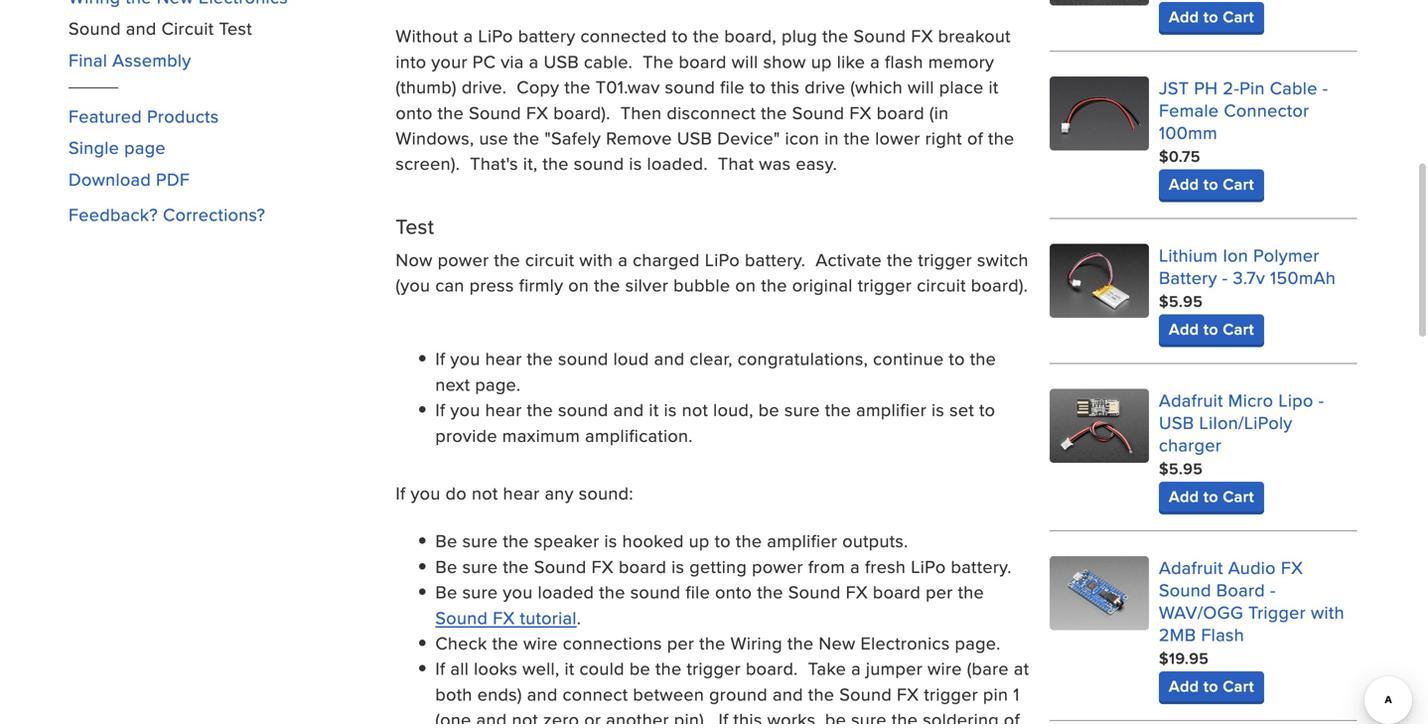 Task type: describe. For each thing, give the bounding box(es) containing it.
board down fresh
[[873, 579, 921, 605]]

feedback?
[[69, 202, 158, 227]]

you up next
[[451, 346, 480, 371]]

clear,
[[690, 346, 733, 371]]

add inside jst ph 2-pin cable - female connector 100mm $0.75 add to cart
[[1169, 172, 1200, 196]]

if up next
[[436, 346, 446, 371]]

be sure the speaker is hooked up to the amplifier outputs. be sure the sound fx board is getting power from a fresh lipo battery. be sure you loaded the sound file onto the sound fx board per the sound fx tutorial . check the wire connections per the wiring the new electronics page. if all looks well, it could be the trigger board.  take a jumper wire (bare at both ends) and connect between ground and the sound fx trigger pin 1 (one and not zero or another pin).  if this works, be sure the soldering 
[[436, 528, 1030, 724]]

and down ends) on the bottom left of page
[[477, 707, 507, 724]]

be inside if you hear the sound loud and clear, congratulations, continue to the next page. if you hear the sound and it is not loud, be sure the amplifier is set to provide maximum amplification.
[[759, 397, 780, 422]]

fx down jumper
[[897, 681, 919, 707]]

to up ph
[[1204, 5, 1219, 28]]

congratulations,
[[738, 346, 868, 371]]

1 cart from the top
[[1223, 5, 1255, 28]]

loaded
[[538, 579, 594, 605]]

guide navigation element
[[69, 0, 376, 202]]

and inside 'sound and circuit test final assembly'
[[126, 15, 157, 41]]

sound up check
[[436, 605, 488, 630]]

use
[[479, 125, 509, 151]]

do
[[446, 480, 467, 506]]

3.7v
[[1233, 265, 1266, 290]]

1 vertical spatial not
[[472, 480, 498, 506]]

0 horizontal spatial will
[[732, 49, 759, 74]]

polymer
[[1254, 242, 1320, 268]]

lower
[[875, 125, 921, 151]]

(bare
[[967, 656, 1009, 681]]

(you
[[396, 272, 430, 298]]

to inside be sure the speaker is hooked up to the amplifier outputs. be sure the sound fx board is getting power from a fresh lipo battery. be sure you loaded the sound file onto the sound fx board per the sound fx tutorial . check the wire connections per the wiring the new electronics page. if all looks well, it could be the trigger board.  take a jumper wire (bare at both ends) and connect between ground and the sound fx trigger pin 1 (one and not zero or another pin).  if this works, be sure the soldering
[[715, 528, 731, 554]]

fx up flash
[[911, 23, 934, 48]]

sound down the drive
[[792, 100, 845, 125]]

show
[[763, 49, 806, 74]]

assembly
[[112, 47, 191, 72]]

and up "amplification."
[[614, 397, 644, 422]]

add inside lithium ion polymer battery - 3.7v 150mah $5.95 add to cart
[[1169, 317, 1200, 341]]

usb inside adafruit micro lipo - usb liion/lipoly charger $5.95 add to cart
[[1159, 410, 1195, 435]]

to right the "connected"
[[672, 23, 688, 48]]

0 horizontal spatial usb
[[544, 49, 579, 74]]

feedback? corrections?
[[69, 202, 265, 227]]

sure inside if you hear the sound loud and clear, congratulations, continue to the next page. if you hear the sound and it is not loud, be sure the amplifier is set to provide maximum amplification.
[[785, 397, 820, 422]]

tutorial
[[520, 605, 577, 630]]

if left do
[[396, 480, 406, 506]]

3 be from the top
[[436, 579, 458, 605]]

loud
[[614, 346, 649, 371]]

amplification.
[[585, 422, 693, 448]]

a inside test now power the circuit with a charged lipo battery.  activate the trigger switch (you can press firmly on the silver bubble on the original trigger circuit board).
[[618, 247, 628, 272]]

and down well,
[[527, 681, 558, 707]]

this inside without a lipo battery connected to the board, plug the sound fx breakout into your pc via a usb cable.  the board will show up like a flash memory (thumb) drive.  copy the t01.wav sound file to this drive (which will place it onto the sound fx board).  then disconnect the sound fx board (in windows, use the "safely remove usb device" icon in the lower right of the screen).  that's it, the sound is loaded.  that was easy.
[[771, 74, 800, 99]]

with inside the adafruit audio fx sound board - wav/ogg trigger with 2mb flash $19.95 add to cart
[[1311, 599, 1345, 625]]

ends)
[[478, 681, 522, 707]]

board.
[[746, 656, 798, 681]]

2 on from the left
[[736, 272, 756, 298]]

remove
[[606, 125, 672, 151]]

audio
[[1229, 555, 1276, 580]]

1 vertical spatial hear
[[485, 397, 522, 422]]

$0.75
[[1159, 144, 1201, 168]]

can
[[435, 272, 465, 298]]

1 horizontal spatial will
[[908, 74, 935, 99]]

- inside jst ph 2-pin cable - female connector 100mm $0.75 add to cart
[[1323, 75, 1329, 100]]

trigger up ground
[[687, 656, 741, 681]]

provide
[[436, 422, 498, 448]]

board down hooked
[[619, 554, 667, 579]]

works,
[[768, 707, 820, 724]]

a down new
[[851, 656, 861, 681]]

add inside adafruit micro lipo - usb liion/lipoly charger $5.95 add to cart
[[1169, 485, 1200, 508]]

silver
[[625, 272, 669, 298]]

between
[[633, 681, 704, 707]]

guide resources element
[[69, 93, 376, 202]]

with inside test now power the circuit with a charged lipo battery.  activate the trigger switch (you can press firmly on the silver bubble on the original trigger circuit board).
[[580, 247, 613, 272]]

battery
[[518, 23, 576, 48]]

from
[[809, 554, 846, 579]]

to down show
[[750, 74, 766, 99]]

board up the disconnect
[[679, 49, 727, 74]]

device"
[[718, 125, 780, 151]]

board). inside test now power the circuit with a charged lipo battery.  activate the trigger switch (you can press firmly on the silver bubble on the original trigger circuit board).
[[971, 272, 1029, 298]]

if inside be sure the speaker is hooked up to the amplifier outputs. be sure the sound fx board is getting power from a fresh lipo battery. be sure you loaded the sound file onto the sound fx board per the sound fx tutorial . check the wire connections per the wiring the new electronics page. if all looks well, it could be the trigger board.  take a jumper wire (bare at both ends) and connect between ground and the sound fx trigger pin 1 (one and not zero or another pin).  if this works, be sure the soldering
[[436, 656, 446, 681]]

sound up the disconnect
[[665, 74, 715, 99]]

place
[[940, 74, 984, 99]]

fx down speaker
[[592, 554, 614, 579]]

could
[[580, 656, 625, 681]]

flash
[[1202, 622, 1245, 647]]

test inside 'sound and circuit test final assembly'
[[219, 15, 252, 41]]

add to cart link for ph
[[1159, 169, 1265, 199]]

adafruit for board
[[1159, 555, 1224, 580]]

looks
[[474, 656, 518, 681]]

power inside test now power the circuit with a charged lipo battery.  activate the trigger switch (you can press firmly on the silver bubble on the original trigger circuit board).
[[438, 247, 489, 272]]

cable
[[1270, 75, 1318, 100]]

100mm
[[1159, 120, 1218, 145]]

0 horizontal spatial wire
[[524, 630, 558, 656]]

file inside without a lipo battery connected to the board, plug the sound fx breakout into your pc via a usb cable.  the board will show up like a flash memory (thumb) drive.  copy the t01.wav sound file to this drive (which will place it onto the sound fx board).  then disconnect the sound fx board (in windows, use the "safely remove usb device" icon in the lower right of the screen).  that's it, the sound is loaded.  that was easy.
[[720, 74, 745, 99]]

without
[[396, 23, 459, 48]]

sound up flash
[[854, 23, 906, 48]]

add to cart link for ion
[[1159, 314, 1265, 344]]

is left set at the right of page
[[932, 397, 945, 422]]

bubble
[[674, 272, 731, 298]]

jst
[[1159, 75, 1190, 100]]

drive
[[805, 74, 846, 99]]

lithium
[[1159, 242, 1218, 268]]

soldering
[[923, 707, 999, 724]]

file inside be sure the speaker is hooked up to the amplifier outputs. be sure the sound fx board is getting power from a fresh lipo battery. be sure you loaded the sound file onto the sound fx board per the sound fx tutorial . check the wire connections per the wiring the new electronics page. if all looks well, it could be the trigger board.  take a jumper wire (bare at both ends) and connect between ground and the sound fx trigger pin 1 (one and not zero or another pin).  if this works, be sure the soldering
[[686, 579, 710, 605]]

sound up loaded
[[534, 554, 587, 579]]

1 be from the top
[[436, 528, 458, 554]]

disconnect
[[667, 100, 756, 125]]

to inside jst ph 2-pin cable - female connector 100mm $0.75 add to cart
[[1204, 172, 1219, 196]]

fx up the "safely
[[526, 100, 549, 125]]

fx inside the adafruit audio fx sound board - wav/ogg trigger with 2mb flash $19.95 add to cart
[[1281, 555, 1304, 580]]

switch
[[977, 247, 1029, 272]]

female
[[1159, 97, 1219, 123]]

adafruit audio fx sound board - wav/ogg trigger with 2mb flash link
[[1159, 555, 1345, 647]]

cart inside the adafruit audio fx sound board - wav/ogg trigger with 2mb flash $19.95 add to cart
[[1223, 674, 1255, 698]]

up inside without a lipo battery connected to the board, plug the sound fx breakout into your pc via a usb cable.  the board will show up like a flash memory (thumb) drive.  copy the t01.wav sound file to this drive (which will place it onto the sound fx board).  then disconnect the sound fx board (in windows, use the "safely remove usb device" icon in the lower right of the screen).  that's it, the sound is loaded.  that was easy.
[[811, 49, 832, 74]]

you up the provide
[[451, 397, 480, 422]]

amplifier inside if you hear the sound loud and clear, congratulations, continue to the next page. if you hear the sound and it is not loud, be sure the amplifier is set to provide maximum amplification.
[[857, 397, 927, 422]]

featured products single page download pdf
[[69, 103, 219, 192]]

0 vertical spatial hear
[[485, 346, 522, 371]]

2 be from the top
[[436, 554, 458, 579]]

is up "amplification."
[[664, 397, 677, 422]]

sound up the maximum
[[558, 397, 609, 422]]

angle shot of lithium ion polymer battery 3.7v 150mah with jst 2-ph connector image
[[1050, 244, 1149, 318]]

(thumb)
[[396, 74, 457, 99]]

sound and circuit test final assembly
[[69, 15, 252, 72]]

sound down the "safely
[[574, 151, 624, 176]]

your
[[432, 49, 468, 74]]

sound up use
[[469, 100, 521, 125]]

flash
[[885, 49, 924, 74]]

add to cart link for micro
[[1159, 482, 1265, 511]]

- inside adafruit micro lipo - usb liion/lipoly charger $5.95 add to cart
[[1319, 387, 1325, 413]]

board). inside without a lipo battery connected to the board, plug the sound fx breakout into your pc via a usb cable.  the board will show up like a flash memory (thumb) drive.  copy the t01.wav sound file to this drive (which will place it onto the sound fx board).  then disconnect the sound fx board (in windows, use the "safely remove usb device" icon in the lower right of the screen).  that's it, the sound is loaded.  that was easy.
[[554, 100, 611, 125]]

test inside test now power the circuit with a charged lipo battery.  activate the trigger switch (you can press firmly on the silver bubble on the original trigger circuit board).
[[396, 212, 434, 241]]

it inside without a lipo battery connected to the board, plug the sound fx breakout into your pc via a usb cable.  the board will show up like a flash memory (thumb) drive.  copy the t01.wav sound file to this drive (which will place it onto the sound fx board).  then disconnect the sound fx board (in windows, use the "safely remove usb device" icon in the lower right of the screen).  that's it, the sound is loaded.  that was easy.
[[989, 74, 999, 99]]

pc
[[473, 49, 496, 74]]

speaker
[[534, 528, 600, 554]]

connect
[[563, 681, 628, 707]]

fx left tutorial
[[493, 605, 515, 630]]

cart inside jst ph 2-pin cable - female connector 100mm $0.75 add to cart
[[1223, 172, 1255, 196]]

now
[[396, 247, 433, 272]]

2-
[[1223, 75, 1240, 100]]

micro
[[1229, 387, 1274, 413]]

jst ph 2-pin cable - female connector 100mm $0.75 add to cart
[[1159, 75, 1329, 196]]

fx down (which
[[850, 100, 872, 125]]

you inside be sure the speaker is hooked up to the amplifier outputs. be sure the sound fx board is getting power from a fresh lipo battery. be sure you loaded the sound file onto the sound fx board per the sound fx tutorial . check the wire connections per the wiring the new electronics page. if all looks well, it could be the trigger board.  take a jumper wire (bare at both ends) and connect between ground and the sound fx trigger pin 1 (one and not zero or another pin).  if this works, be sure the soldering
[[503, 579, 533, 605]]

(in
[[930, 100, 949, 125]]

corrections?
[[163, 202, 265, 227]]

screen).
[[396, 151, 460, 176]]

2 horizontal spatial be
[[825, 707, 847, 724]]

lithium ion polymer battery - 3.7v 150mah $5.95 add to cart
[[1159, 242, 1336, 341]]

loaded.
[[647, 151, 708, 176]]

up inside be sure the speaker is hooked up to the amplifier outputs. be sure the sound fx board is getting power from a fresh lipo battery. be sure you loaded the sound file onto the sound fx board per the sound fx tutorial . check the wire connections per the wiring the new electronics page. if all looks well, it could be the trigger board.  take a jumper wire (bare at both ends) and connect between ground and the sound fx trigger pin 1 (one and not zero or another pin).  if this works, be sure the soldering
[[689, 528, 710, 554]]

a right the via
[[529, 49, 539, 74]]

it inside be sure the speaker is hooked up to the amplifier outputs. be sure the sound fx board is getting power from a fresh lipo battery. be sure you loaded the sound file onto the sound fx board per the sound fx tutorial . check the wire connections per the wiring the new electronics page. if all looks well, it could be the trigger board.  take a jumper wire (bare at both ends) and connect between ground and the sound fx trigger pin 1 (one and not zero or another pin).  if this works, be sure the soldering
[[565, 656, 575, 681]]

sound and circuit test link
[[69, 15, 252, 41]]

add inside the adafruit audio fx sound board - wav/ogg trigger with 2mb flash $19.95 add to cart
[[1169, 674, 1200, 698]]

a up pc
[[464, 23, 473, 48]]

battery
[[1159, 265, 1218, 290]]

guide pages element
[[69, 0, 376, 82]]

adafruit audio fx sound board - wav/ogg trigger with 2mb flash $19.95 add to cart
[[1159, 555, 1345, 698]]

and right loud
[[654, 346, 685, 371]]

0 horizontal spatial be
[[630, 656, 651, 681]]

page.
[[475, 371, 521, 397]]

via
[[501, 49, 524, 74]]

t01.wav
[[596, 74, 660, 99]]

without a lipo battery connected to the board, plug the sound fx breakout into your pc via a usb cable.  the board will show up like a flash memory (thumb) drive.  copy the t01.wav sound file to this drive (which will place it onto the sound fx board).  then disconnect the sound fx board (in windows, use the "safely remove usb device" icon in the lower right of the screen).  that's it, the sound is loaded.  that was easy.
[[396, 23, 1015, 176]]

- inside lithium ion polymer battery - 3.7v 150mah $5.95 add to cart
[[1223, 265, 1228, 290]]

final
[[69, 47, 107, 72]]

charger
[[1159, 432, 1222, 457]]

1 horizontal spatial wire
[[928, 656, 962, 681]]

adafruit micro lipo - usb liion/lipoly charger $5.95 add to cart
[[1159, 387, 1325, 508]]

in
[[825, 125, 839, 151]]

charged
[[633, 247, 700, 272]]



Task type: locate. For each thing, give the bounding box(es) containing it.
adafruit micro lipo - usb liion/lipoly charger link
[[1159, 387, 1325, 457]]

pin).
[[674, 707, 709, 724]]

check
[[436, 630, 487, 656]]

sound
[[69, 15, 121, 41], [854, 23, 906, 48], [469, 100, 521, 125], [792, 100, 845, 125], [534, 554, 587, 579], [1159, 577, 1212, 602], [789, 579, 841, 605], [436, 605, 488, 630], [840, 681, 892, 707]]

to inside the adafruit audio fx sound board - wav/ogg trigger with 2mb flash $19.95 add to cart
[[1204, 674, 1219, 698]]

electronics page.
[[861, 630, 1001, 656]]

a right like
[[870, 49, 880, 74]]

it right well,
[[565, 656, 575, 681]]

add to cart
[[1169, 5, 1255, 28]]

0 vertical spatial onto
[[396, 100, 433, 125]]

wire down electronics page.
[[928, 656, 962, 681]]

sound left loud
[[558, 346, 609, 371]]

a
[[464, 23, 473, 48], [529, 49, 539, 74], [870, 49, 880, 74], [618, 247, 628, 272], [851, 554, 860, 579], [851, 656, 861, 681]]

2 add from the top
[[1169, 172, 1200, 196]]

1 horizontal spatial file
[[720, 74, 745, 99]]

1 vertical spatial lipo
[[705, 247, 740, 272]]

2 vertical spatial it
[[565, 656, 575, 681]]

board
[[1217, 577, 1266, 602]]

will
[[732, 49, 759, 74], [908, 74, 935, 99]]

2 add to cart link from the top
[[1159, 169, 1265, 199]]

1 horizontal spatial it
[[649, 397, 659, 422]]

another
[[606, 707, 669, 724]]

adafruit up charger on the bottom right
[[1159, 387, 1224, 413]]

1 on from the left
[[569, 272, 589, 298]]

1 horizontal spatial amplifier
[[857, 397, 927, 422]]

lipo up bubble
[[705, 247, 740, 272]]

both
[[436, 681, 473, 707]]

adafruit inside the adafruit audio fx sound board - wav/ogg trigger with 2mb flash $19.95 add to cart
[[1159, 555, 1224, 580]]

- right lipo
[[1319, 387, 1325, 413]]

board). down switch
[[971, 272, 1029, 298]]

0 vertical spatial circuit
[[525, 247, 575, 272]]

1 horizontal spatial power
[[752, 554, 804, 579]]

add to cart link up ph
[[1159, 2, 1265, 32]]

add to cart link down $0.75
[[1159, 169, 1265, 199]]

to inside lithium ion polymer battery - 3.7v 150mah $5.95 add to cart
[[1204, 317, 1219, 341]]

usb left liion/lipoly
[[1159, 410, 1195, 435]]

wire
[[524, 630, 558, 656], [928, 656, 962, 681]]

connector
[[1224, 97, 1310, 123]]

sound down jumper
[[840, 681, 892, 707]]

was
[[759, 151, 791, 176]]

1 add from the top
[[1169, 5, 1200, 28]]

amplifier down continue
[[857, 397, 927, 422]]

0 vertical spatial file
[[720, 74, 745, 99]]

sound inside 'sound and circuit test final assembly'
[[69, 15, 121, 41]]

amplifier up "from"
[[767, 528, 838, 554]]

usb down battery
[[544, 49, 579, 74]]

up up the getting
[[689, 528, 710, 554]]

to up the getting
[[715, 528, 731, 554]]

1 $5.95 from the top
[[1159, 289, 1203, 313]]

3 add to cart link from the top
[[1159, 314, 1265, 344]]

cart inside adafruit micro lipo - usb liion/lipoly charger $5.95 add to cart
[[1223, 485, 1255, 508]]

lithium ion polymer battery - 3.7v 150mah link
[[1159, 242, 1336, 290]]

add down charger on the bottom right
[[1169, 485, 1200, 508]]

next
[[436, 371, 470, 397]]

3 add from the top
[[1169, 317, 1200, 341]]

0 horizontal spatial circuit
[[525, 247, 575, 272]]

$5.95 for lithium ion polymer battery - 3.7v 150mah
[[1159, 289, 1203, 313]]

to
[[1204, 5, 1219, 28], [672, 23, 688, 48], [750, 74, 766, 99], [1204, 172, 1219, 196], [1204, 317, 1219, 341], [949, 346, 965, 371], [980, 397, 996, 422], [1204, 485, 1219, 508], [715, 528, 731, 554], [1204, 674, 1219, 698]]

like
[[837, 49, 866, 74]]

1 vertical spatial it
[[649, 397, 659, 422]]

0 vertical spatial with
[[580, 247, 613, 272]]

0 horizontal spatial with
[[580, 247, 613, 272]]

trigger up "soldering"
[[924, 681, 978, 707]]

it inside if you hear the sound loud and clear, congratulations, continue to the next page. if you hear the sound and it is not loud, be sure the amplifier is set to provide maximum amplification.
[[649, 397, 659, 422]]

board up lower
[[877, 100, 925, 125]]

zero
[[543, 707, 580, 724]]

lipo inside test now power the circuit with a charged lipo battery.  activate the trigger switch (you can press firmly on the silver bubble on the original trigger circuit board).
[[705, 247, 740, 272]]

be
[[759, 397, 780, 422], [630, 656, 651, 681], [825, 707, 847, 724]]

file
[[720, 74, 745, 99], [686, 579, 710, 605]]

0 horizontal spatial on
[[569, 272, 589, 298]]

add down $0.75
[[1169, 172, 1200, 196]]

board). up the "safely
[[554, 100, 611, 125]]

ion
[[1223, 242, 1249, 268]]

featured
[[69, 103, 142, 129]]

getting
[[690, 554, 747, 579]]

battery. inside test now power the circuit with a charged lipo battery.  activate the trigger switch (you can press firmly on the silver bubble on the original trigger circuit board).
[[745, 247, 806, 272]]

2mb
[[1159, 622, 1197, 647]]

2 vertical spatial not
[[512, 707, 538, 724]]

amplifier inside be sure the speaker is hooked up to the amplifier outputs. be sure the sound fx board is getting power from a fresh lipo battery. be sure you loaded the sound file onto the sound fx board per the sound fx tutorial . check the wire connections per the wiring the new electronics page. if all looks well, it could be the trigger board.  take a jumper wire (bare at both ends) and connect between ground and the sound fx trigger pin 1 (one and not zero or another pin).  if this works, be sure the soldering
[[767, 528, 838, 554]]

is down the "remove"
[[629, 151, 642, 176]]

5 add from the top
[[1169, 674, 1200, 698]]

$5.95 for adafruit micro lipo - usb liion/lipoly charger
[[1159, 457, 1203, 480]]

0 horizontal spatial file
[[686, 579, 710, 605]]

to down charger on the bottom right
[[1204, 485, 1219, 508]]

original
[[793, 272, 853, 298]]

2 vertical spatial usb
[[1159, 410, 1195, 435]]

0 vertical spatial usb
[[544, 49, 579, 74]]

add to cart link down charger on the bottom right
[[1159, 482, 1265, 511]]

0 horizontal spatial lipo
[[478, 23, 513, 48]]

add to cart link down 'battery'
[[1159, 314, 1265, 344]]

circuit up 'firmly'
[[525, 247, 575, 272]]

1 horizontal spatial not
[[512, 707, 538, 724]]

it right the place
[[989, 74, 999, 99]]

cart down flash
[[1223, 674, 1255, 698]]

is left hooked
[[605, 528, 618, 554]]

2 adafruit from the top
[[1159, 555, 1224, 580]]

0 horizontal spatial not
[[472, 480, 498, 506]]

0 horizontal spatial it
[[565, 656, 575, 681]]

be right "works,"
[[825, 707, 847, 724]]

and
[[126, 15, 157, 41], [654, 346, 685, 371], [614, 397, 644, 422], [527, 681, 558, 707], [773, 681, 804, 707], [477, 707, 507, 724]]

$5.95 down liion/lipoly
[[1159, 457, 1203, 480]]

drive.
[[462, 74, 507, 99]]

not left loud,
[[682, 397, 709, 422]]

battery. up "per"
[[951, 554, 1012, 579]]

1 vertical spatial onto
[[715, 579, 752, 605]]

0 horizontal spatial up
[[689, 528, 710, 554]]

breakout
[[938, 23, 1011, 48]]

right
[[926, 125, 963, 151]]

- left 3.7v
[[1223, 265, 1228, 290]]

onto inside be sure the speaker is hooked up to the amplifier outputs. be sure the sound fx board is getting power from a fresh lipo battery. be sure you loaded the sound file onto the sound fx board per the sound fx tutorial . check the wire connections per the wiring the new electronics page. if all looks well, it could be the trigger board.  take a jumper wire (bare at both ends) and connect between ground and the sound fx trigger pin 1 (one and not zero or another pin).  if this works, be sure the soldering
[[715, 579, 752, 605]]

power left "from"
[[752, 554, 804, 579]]

0 vertical spatial it
[[989, 74, 999, 99]]

1 vertical spatial board).
[[971, 272, 1029, 298]]

add to cart link for audio
[[1159, 671, 1265, 701]]

lipo inside be sure the speaker is hooked up to the amplifier outputs. be sure the sound fx board is getting power from a fresh lipo battery. be sure you loaded the sound file onto the sound fx board per the sound fx tutorial . check the wire connections per the wiring the new electronics page. if all looks well, it could be the trigger board.  take a jumper wire (bare at both ends) and connect between ground and the sound fx trigger pin 1 (one and not zero or another pin).  if this works, be sure the soldering
[[911, 554, 946, 579]]

1 horizontal spatial up
[[811, 49, 832, 74]]

0 horizontal spatial battery.
[[745, 247, 806, 272]]

plug
[[782, 23, 818, 48]]

to right set at the right of page
[[980, 397, 996, 422]]

.
[[577, 605, 581, 630]]

1 horizontal spatial onto
[[715, 579, 752, 605]]

$5.95
[[1159, 289, 1203, 313], [1159, 457, 1203, 480]]

add to cart link
[[1159, 2, 1265, 32], [1159, 169, 1265, 199], [1159, 314, 1265, 344], [1159, 482, 1265, 511], [1159, 671, 1265, 701]]

fx right audio on the bottom right
[[1281, 555, 1304, 580]]

board,
[[725, 23, 777, 48]]

cart inside lithium ion polymer battery - 3.7v 150mah $5.95 add to cart
[[1223, 317, 1255, 341]]

1 horizontal spatial circuit
[[917, 272, 966, 298]]

easy.
[[796, 151, 838, 176]]

power inside be sure the speaker is hooked up to the amplifier outputs. be sure the sound fx board is getting power from a fresh lipo battery. be sure you loaded the sound file onto the sound fx board per the sound fx tutorial . check the wire connections per the wiring the new electronics page. if all looks well, it could be the trigger board.  take a jumper wire (bare at both ends) and connect between ground and the sound fx trigger pin 1 (one and not zero or another pin).  if this works, be sure the soldering
[[752, 554, 804, 579]]

not inside if you hear the sound loud and clear, congratulations, continue to the next page. if you hear the sound and it is not loud, be sure the amplifier is set to provide maximum amplification.
[[682, 397, 709, 422]]

onto down (thumb)
[[396, 100, 433, 125]]

0 vertical spatial this
[[771, 74, 800, 99]]

sure
[[785, 397, 820, 422], [463, 528, 498, 554], [463, 554, 498, 579], [463, 579, 498, 605], [851, 707, 887, 724]]

maximum
[[503, 422, 580, 448]]

lipo
[[478, 23, 513, 48], [705, 247, 740, 272], [911, 554, 946, 579]]

or
[[584, 707, 601, 724]]

sound up 2mb
[[1159, 577, 1212, 602]]

this down ground
[[734, 707, 763, 724]]

2 cart from the top
[[1223, 172, 1255, 196]]

0 vertical spatial battery.
[[745, 247, 806, 272]]

connections per
[[563, 630, 695, 656]]

1 vertical spatial amplifier
[[767, 528, 838, 554]]

1 horizontal spatial this
[[771, 74, 800, 99]]

top view of adafruit micro lipo - usb liion/lipoly charger - v1 above a 2-pin jst cable. image
[[1050, 389, 1149, 463]]

sound up final
[[69, 15, 121, 41]]

0 vertical spatial not
[[682, 397, 709, 422]]

if you do not hear any sound:
[[396, 480, 634, 506]]

0 vertical spatial power
[[438, 247, 489, 272]]

hear
[[485, 346, 522, 371], [485, 397, 522, 422], [503, 480, 540, 506]]

with
[[580, 247, 613, 272], [1311, 599, 1345, 625]]

add
[[1169, 5, 1200, 28], [1169, 172, 1200, 196], [1169, 317, 1200, 341], [1169, 485, 1200, 508], [1169, 674, 1200, 698]]

1 adafruit from the top
[[1159, 387, 1224, 413]]

2 $5.95 from the top
[[1159, 457, 1203, 480]]

lipo
[[1279, 387, 1314, 413]]

test right circuit
[[219, 15, 252, 41]]

to down 'battery'
[[1204, 317, 1219, 341]]

0 vertical spatial amplifier
[[857, 397, 927, 422]]

2 vertical spatial be
[[825, 707, 847, 724]]

sound inside the adafruit audio fx sound board - wav/ogg trigger with 2mb flash $19.95 add to cart
[[1159, 577, 1212, 602]]

5 add to cart link from the top
[[1159, 671, 1265, 701]]

and up "works,"
[[773, 681, 804, 707]]

it up "amplification."
[[649, 397, 659, 422]]

sound down hooked
[[631, 579, 681, 605]]

4 add from the top
[[1169, 485, 1200, 508]]

1 vertical spatial with
[[1311, 599, 1345, 625]]

2 horizontal spatial usb
[[1159, 410, 1195, 435]]

1
[[1014, 681, 1020, 707]]

1 vertical spatial $5.95
[[1159, 457, 1203, 480]]

sound down "from"
[[789, 579, 841, 605]]

1 add to cart link from the top
[[1159, 2, 1265, 32]]

a right "from"
[[851, 554, 860, 579]]

you
[[451, 346, 480, 371], [451, 397, 480, 422], [411, 480, 441, 506], [503, 579, 533, 605]]

usb
[[544, 49, 579, 74], [677, 125, 713, 151], [1159, 410, 1195, 435]]

you up sound fx tutorial link
[[503, 579, 533, 605]]

0 vertical spatial be
[[759, 397, 780, 422]]

- right board
[[1271, 577, 1276, 602]]

file down the getting
[[686, 579, 710, 605]]

fx down fresh
[[846, 579, 868, 605]]

sound
[[665, 74, 715, 99], [574, 151, 624, 176], [558, 346, 609, 371], [558, 397, 609, 422], [631, 579, 681, 605]]

0 vertical spatial $5.95
[[1159, 289, 1203, 313]]

1 horizontal spatial test
[[396, 212, 434, 241]]

1 vertical spatial circuit
[[917, 272, 966, 298]]

add up jst
[[1169, 5, 1200, 28]]

2 vertical spatial hear
[[503, 480, 540, 506]]

sound:
[[579, 480, 634, 506]]

$5.95 inside lithium ion polymer battery - 3.7v 150mah $5.95 add to cart
[[1159, 289, 1203, 313]]

1 vertical spatial this
[[734, 707, 763, 724]]

1 vertical spatial be
[[630, 656, 651, 681]]

1 horizontal spatial board).
[[971, 272, 1029, 298]]

add down 'battery'
[[1169, 317, 1200, 341]]

connected
[[581, 23, 667, 48]]

1 horizontal spatial lipo
[[705, 247, 740, 272]]

0 horizontal spatial test
[[219, 15, 252, 41]]

this inside be sure the speaker is hooked up to the amplifier outputs. be sure the sound fx board is getting power from a fresh lipo battery. be sure you loaded the sound file onto the sound fx board per the sound fx tutorial . check the wire connections per the wiring the new electronics page. if all looks well, it could be the trigger board.  take a jumper wire (bare at both ends) and connect between ground and the sound fx trigger pin 1 (one and not zero or another pin).  if this works, be sure the soldering
[[734, 707, 763, 724]]

cart
[[1223, 5, 1255, 28], [1223, 172, 1255, 196], [1223, 317, 1255, 341], [1223, 485, 1255, 508], [1223, 674, 1255, 698]]

feedback? corrections? link
[[69, 202, 265, 227]]

1 horizontal spatial on
[[736, 272, 756, 298]]

adafruit up the wav/ogg
[[1159, 555, 1224, 580]]

usb down the disconnect
[[677, 125, 713, 151]]

new
[[819, 630, 856, 656]]

2 horizontal spatial not
[[682, 397, 709, 422]]

4 cart from the top
[[1223, 485, 1255, 508]]

0 vertical spatial lipo
[[478, 23, 513, 48]]

not inside be sure the speaker is hooked up to the amplifier outputs. be sure the sound fx board is getting power from a fresh lipo battery. be sure you loaded the sound file onto the sound fx board per the sound fx tutorial . check the wire connections per the wiring the new electronics page. if all looks well, it could be the trigger board.  take a jumper wire (bare at both ends) and connect between ground and the sound fx trigger pin 1 (one and not zero or another pin).  if this works, be sure the soldering
[[512, 707, 538, 724]]

outputs.
[[843, 528, 909, 554]]

onto inside without a lipo battery connected to the board, plug the sound fx breakout into your pc via a usb cable.  the board will show up like a flash memory (thumb) drive.  copy the t01.wav sound file to this drive (which will place it onto the sound fx board).  then disconnect the sound fx board (in windows, use the "safely remove usb device" icon in the lower right of the screen).  that's it, the sound is loaded.  that was easy.
[[396, 100, 433, 125]]

with left charged
[[580, 247, 613, 272]]

is down hooked
[[672, 554, 685, 579]]

featured products link
[[69, 103, 219, 129]]

trigger
[[918, 247, 973, 272], [858, 272, 912, 298], [687, 656, 741, 681], [924, 681, 978, 707]]

- inside the adafruit audio fx sound board - wav/ogg trigger with 2mb flash $19.95 add to cart
[[1271, 577, 1276, 602]]

if down next
[[436, 397, 446, 422]]

2 vertical spatial lipo
[[911, 554, 946, 579]]

1 vertical spatial test
[[396, 212, 434, 241]]

lipo up "per"
[[911, 554, 946, 579]]

adafruit for usb
[[1159, 387, 1224, 413]]

3 cart from the top
[[1223, 317, 1255, 341]]

0 vertical spatial adafruit
[[1159, 387, 1224, 413]]

(one
[[436, 707, 472, 724]]

0 horizontal spatial onto
[[396, 100, 433, 125]]

1 vertical spatial adafruit
[[1159, 555, 1224, 580]]

sound inside be sure the speaker is hooked up to the amplifier outputs. be sure the sound fx board is getting power from a fresh lipo battery. be sure you loaded the sound file onto the sound fx board per the sound fx tutorial . check the wire connections per the wiring the new electronics page. if all looks well, it could be the trigger board.  take a jumper wire (bare at both ends) and connect between ground and the sound fx trigger pin 1 (one and not zero or another pin).  if this works, be sure the soldering
[[631, 579, 681, 605]]

on right bubble
[[736, 272, 756, 298]]

1 horizontal spatial be
[[759, 397, 780, 422]]

1 vertical spatial usb
[[677, 125, 713, 151]]

firmly
[[519, 272, 564, 298]]

2 horizontal spatial it
[[989, 74, 999, 99]]

final assembly link
[[69, 47, 191, 72]]

loud,
[[713, 397, 754, 422]]

1 vertical spatial power
[[752, 554, 804, 579]]

is inside without a lipo battery connected to the board, plug the sound fx breakout into your pc via a usb cable.  the board will show up like a flash memory (thumb) drive.  copy the t01.wav sound file to this drive (which will place it onto the sound fx board).  then disconnect the sound fx board (in windows, use the "safely remove usb device" icon in the lower right of the screen).  that's it, the sound is loaded.  that was easy.
[[629, 151, 642, 176]]

4 add to cart link from the top
[[1159, 482, 1265, 511]]

1 horizontal spatial usb
[[677, 125, 713, 151]]

1 horizontal spatial battery.
[[951, 554, 1012, 579]]

angled shot of a adafruit audio fx sound board. image
[[1050, 556, 1149, 631]]

and up assembly
[[126, 15, 157, 41]]

0 vertical spatial test
[[219, 15, 252, 41]]

trigger left switch
[[918, 247, 973, 272]]

$5.95 down lithium
[[1159, 289, 1203, 313]]

1 vertical spatial up
[[689, 528, 710, 554]]

cable.
[[584, 49, 633, 74]]

lipo inside without a lipo battery connected to the board, plug the sound fx breakout into your pc via a usb cable.  the board will show up like a flash memory (thumb) drive.  copy the t01.wav sound file to this drive (which will place it onto the sound fx board).  then disconnect the sound fx board (in windows, use the "safely remove usb device" icon in the lower right of the screen).  that's it, the sound is loaded.  that was easy.
[[478, 23, 513, 48]]

$5.95 inside adafruit micro lipo - usb liion/lipoly charger $5.95 add to cart
[[1159, 457, 1203, 480]]

adafruit inside adafruit micro lipo - usb liion/lipoly charger $5.95 add to cart
[[1159, 387, 1224, 413]]

be right loud,
[[759, 397, 780, 422]]

cart up ion
[[1223, 172, 1255, 196]]

battery. inside be sure the speaker is hooked up to the amplifier outputs. be sure the sound fx board is getting power from a fresh lipo battery. be sure you loaded the sound file onto the sound fx board per the sound fx tutorial . check the wire connections per the wiring the new electronics page. if all looks well, it could be the trigger board.  take a jumper wire (bare at both ends) and connect between ground and the sound fx trigger pin 1 (one and not zero or another pin).  if this works, be sure the soldering
[[951, 554, 1012, 579]]

you left do
[[411, 480, 441, 506]]

test up now
[[396, 212, 434, 241]]

products
[[147, 103, 219, 129]]

up
[[811, 49, 832, 74], [689, 528, 710, 554]]

5 cart from the top
[[1223, 674, 1255, 698]]

0 horizontal spatial board).
[[554, 100, 611, 125]]

trigger
[[1249, 599, 1306, 625]]

0 vertical spatial up
[[811, 49, 832, 74]]

0 horizontal spatial this
[[734, 707, 763, 724]]

at
[[1014, 656, 1030, 681]]

0 horizontal spatial power
[[438, 247, 489, 272]]

to right continue
[[949, 346, 965, 371]]

trigger right original
[[858, 272, 912, 298]]

cart up 2-
[[1223, 5, 1255, 28]]

2 horizontal spatial lipo
[[911, 554, 946, 579]]

with right 'trigger'
[[1311, 599, 1345, 625]]

to inside adafruit micro lipo - usb liion/lipoly charger $5.95 add to cart
[[1204, 485, 1219, 508]]

1 vertical spatial file
[[686, 579, 710, 605]]

not right do
[[472, 480, 498, 506]]

battery. up original
[[745, 247, 806, 272]]

1 vertical spatial battery.
[[951, 554, 1012, 579]]

hear left any
[[503, 480, 540, 506]]

icon
[[785, 125, 820, 151]]

0 vertical spatial board).
[[554, 100, 611, 125]]

liion/lipoly
[[1200, 410, 1293, 435]]

test
[[219, 15, 252, 41], [396, 212, 434, 241]]

wiring
[[731, 630, 783, 656]]

not down ends) on the bottom left of page
[[512, 707, 538, 724]]

jst ph 2-pin cable - female connector 100mm link
[[1159, 75, 1329, 145]]

1 horizontal spatial with
[[1311, 599, 1345, 625]]

"safely
[[545, 125, 601, 151]]

continue
[[873, 346, 944, 371]]

-
[[1323, 75, 1329, 100], [1223, 265, 1228, 290], [1319, 387, 1325, 413], [1271, 577, 1276, 602]]

onto down the getting
[[715, 579, 752, 605]]

0 horizontal spatial amplifier
[[767, 528, 838, 554]]

power up can
[[438, 247, 489, 272]]

ground
[[709, 681, 768, 707]]

download
[[69, 166, 151, 192]]

be down connections per on the bottom
[[630, 656, 651, 681]]

top view shot of a red and black jst ph 2-pin cable to female connector - 100mm. image
[[1050, 76, 1149, 151]]



Task type: vqa. For each thing, say whether or not it's contained in the screenshot.
WITH
yes



